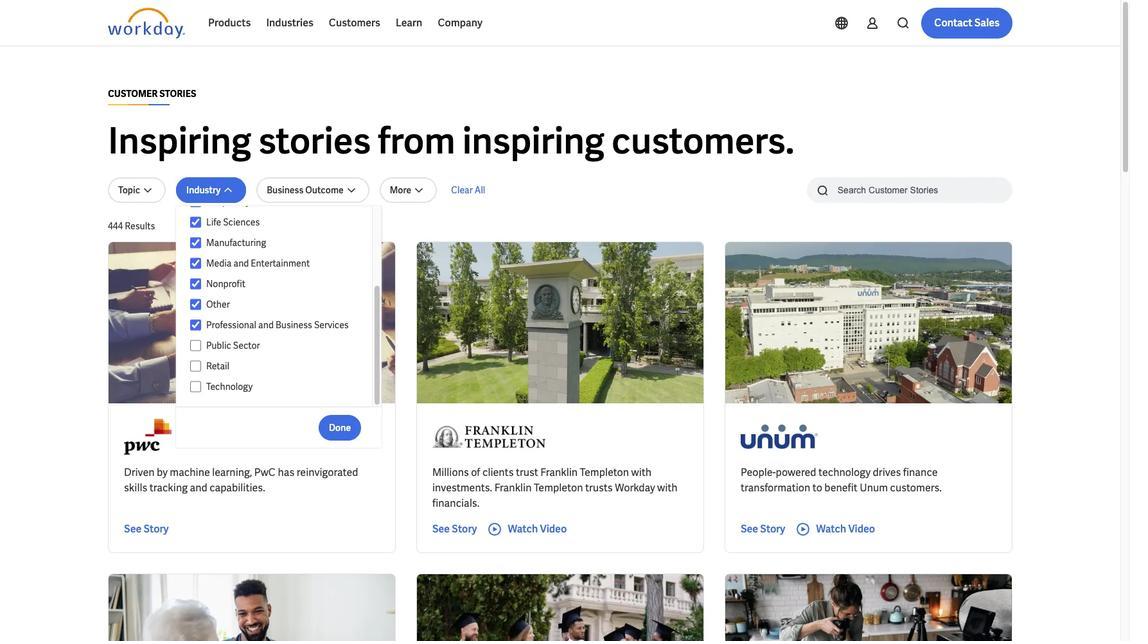 Task type: describe. For each thing, give the bounding box(es) containing it.
and for media
[[234, 258, 249, 269]]

other
[[206, 299, 230, 310]]

0 vertical spatial customers.
[[612, 118, 795, 165]]

public
[[206, 340, 231, 352]]

video for unum
[[849, 522, 875, 536]]

millions
[[432, 466, 469, 479]]

clear all
[[451, 184, 485, 196]]

see story for millions of clients trust franklin templeton with investments. franklin templeton trusts workday with financials.
[[432, 522, 477, 536]]

products button
[[201, 8, 259, 39]]

other link
[[201, 297, 360, 312]]

customers. inside people-powered technology drives finance transformation to benefit unum customers.
[[890, 481, 942, 495]]

outcome
[[305, 184, 344, 196]]

contact sales
[[935, 16, 1000, 30]]

1 vertical spatial franklin
[[495, 481, 532, 495]]

1 see from the left
[[124, 522, 142, 536]]

professional
[[206, 319, 257, 331]]

sciences
[[223, 217, 260, 228]]

1 vertical spatial business
[[276, 319, 312, 331]]

done button
[[319, 415, 361, 441]]

1 see story link from the left
[[124, 522, 169, 537]]

public sector
[[206, 340, 260, 352]]

benefit
[[825, 481, 858, 495]]

contact sales link
[[922, 8, 1013, 39]]

video for franklin
[[540, 522, 567, 536]]

1 see story from the left
[[124, 522, 169, 536]]

unum
[[860, 481, 888, 495]]

from
[[378, 118, 455, 165]]

machine
[[170, 466, 210, 479]]

see story for people-powered technology drives finance transformation to benefit unum customers.
[[741, 522, 786, 536]]

customer
[[108, 88, 158, 100]]

has
[[278, 466, 295, 479]]

done
[[329, 422, 351, 433]]

pricewaterhousecoopers global licensing services corporation (pwc) image
[[124, 419, 171, 455]]

people-powered technology drives finance transformation to benefit unum customers.
[[741, 466, 942, 495]]

1 story from the left
[[144, 522, 169, 536]]

retail link
[[201, 359, 360, 374]]

technology
[[206, 381, 253, 393]]

all
[[475, 184, 485, 196]]

Search Customer Stories text field
[[830, 179, 988, 201]]

professional and business services link
[[201, 317, 360, 333]]

nonprofit
[[206, 278, 246, 290]]

see story link for people-powered technology drives finance transformation to benefit unum customers.
[[741, 522, 786, 537]]

sector
[[233, 340, 260, 352]]

driven
[[124, 466, 155, 479]]

finance
[[903, 466, 938, 479]]

pwc
[[254, 466, 276, 479]]

inspiring stories from inspiring customers.
[[108, 118, 795, 165]]

business outcome button
[[257, 177, 369, 203]]

see story link for millions of clients trust franklin templeton with investments. franklin templeton trusts workday with financials.
[[432, 522, 477, 537]]

industry button
[[176, 177, 246, 203]]

hospitality
[[206, 196, 250, 208]]

powered
[[776, 466, 817, 479]]

customer stories
[[108, 88, 196, 100]]

learning,
[[212, 466, 252, 479]]

learn button
[[388, 8, 430, 39]]

topic
[[118, 184, 140, 196]]

industry
[[186, 184, 221, 196]]

transformation
[[741, 481, 811, 495]]

see for people-powered technology drives finance transformation to benefit unum customers.
[[741, 522, 758, 536]]

learn
[[396, 16, 423, 30]]

trusts
[[585, 481, 613, 495]]

customers button
[[321, 8, 388, 39]]

manufacturing link
[[201, 235, 360, 251]]

1 horizontal spatial with
[[658, 481, 678, 495]]

stories
[[258, 118, 371, 165]]

industries button
[[259, 8, 321, 39]]

444 results
[[108, 220, 155, 232]]

media
[[206, 258, 232, 269]]

to
[[813, 481, 823, 495]]

life sciences link
[[201, 215, 360, 230]]

by
[[157, 466, 168, 479]]

millions of clients trust franklin templeton with investments. franklin templeton trusts workday with financials.
[[432, 466, 678, 510]]

company button
[[430, 8, 490, 39]]

media and entertainment
[[206, 258, 310, 269]]

reinvigorated
[[297, 466, 358, 479]]

watch video link for unum
[[796, 522, 875, 537]]

products
[[208, 16, 251, 30]]

go to the homepage image
[[108, 8, 185, 39]]

public sector link
[[201, 338, 360, 353]]

entertainment
[[251, 258, 310, 269]]

professional and business services
[[206, 319, 349, 331]]

clear
[[451, 184, 473, 196]]

results
[[125, 220, 155, 232]]



Task type: locate. For each thing, give the bounding box(es) containing it.
2 horizontal spatial and
[[258, 319, 274, 331]]

hospitality link
[[201, 194, 360, 210]]

franklin right trust
[[541, 466, 578, 479]]

2 horizontal spatial story
[[760, 522, 786, 536]]

1 vertical spatial with
[[658, 481, 678, 495]]

tracking
[[150, 481, 188, 495]]

and down 'machine'
[[190, 481, 207, 495]]

0 vertical spatial templeton
[[580, 466, 629, 479]]

0 horizontal spatial with
[[631, 466, 652, 479]]

franklin templeton companies, llc image
[[432, 419, 546, 455]]

customers.
[[612, 118, 795, 165], [890, 481, 942, 495]]

see down skills on the bottom of page
[[124, 522, 142, 536]]

inspiring
[[108, 118, 251, 165]]

watch down benefit
[[816, 522, 847, 536]]

1 video from the left
[[540, 522, 567, 536]]

story down financials.
[[452, 522, 477, 536]]

1 horizontal spatial see story link
[[432, 522, 477, 537]]

watch
[[508, 522, 538, 536], [816, 522, 847, 536]]

and inside driven by machine learning, pwc has reinvigorated skills tracking and capabilities.
[[190, 481, 207, 495]]

0 horizontal spatial watch
[[508, 522, 538, 536]]

driven by machine learning, pwc has reinvigorated skills tracking and capabilities.
[[124, 466, 358, 495]]

inspiring
[[463, 118, 605, 165]]

1 horizontal spatial watch
[[816, 522, 847, 536]]

1 watch video link from the left
[[487, 522, 567, 537]]

see story link
[[124, 522, 169, 537], [432, 522, 477, 537], [741, 522, 786, 537]]

see story
[[124, 522, 169, 536], [432, 522, 477, 536], [741, 522, 786, 536]]

2 watch from the left
[[816, 522, 847, 536]]

and inside the media and entertainment link
[[234, 258, 249, 269]]

0 horizontal spatial see story link
[[124, 522, 169, 537]]

1 vertical spatial customers.
[[890, 481, 942, 495]]

0 horizontal spatial franklin
[[495, 481, 532, 495]]

of
[[471, 466, 480, 479]]

1 watch video from the left
[[508, 522, 567, 536]]

customers
[[329, 16, 380, 30]]

nonprofit link
[[201, 276, 360, 292]]

more button
[[380, 177, 437, 203]]

see story down financials.
[[432, 522, 477, 536]]

unum image
[[741, 419, 818, 455]]

2 story from the left
[[452, 522, 477, 536]]

franklin down trust
[[495, 481, 532, 495]]

media and entertainment link
[[201, 256, 360, 271]]

workday
[[615, 481, 655, 495]]

1 horizontal spatial video
[[849, 522, 875, 536]]

see story link down financials.
[[432, 522, 477, 537]]

watch for franklin
[[508, 522, 538, 536]]

clients
[[483, 466, 514, 479]]

1 horizontal spatial story
[[452, 522, 477, 536]]

with right workday
[[658, 481, 678, 495]]

watch video for franklin
[[508, 522, 567, 536]]

topic button
[[108, 177, 166, 203]]

life
[[206, 217, 221, 228]]

see story down the 'transformation'
[[741, 522, 786, 536]]

people-
[[741, 466, 776, 479]]

see story down skills on the bottom of page
[[124, 522, 169, 536]]

industries
[[266, 16, 314, 30]]

0 vertical spatial franklin
[[541, 466, 578, 479]]

1 horizontal spatial and
[[234, 258, 249, 269]]

story
[[144, 522, 169, 536], [452, 522, 477, 536], [760, 522, 786, 536]]

video
[[540, 522, 567, 536], [849, 522, 875, 536]]

story down tracking
[[144, 522, 169, 536]]

and inside professional and business services link
[[258, 319, 274, 331]]

1 horizontal spatial customers.
[[890, 481, 942, 495]]

see for millions of clients trust franklin templeton with investments. franklin templeton trusts workday with financials.
[[432, 522, 450, 536]]

watch video link for franklin
[[487, 522, 567, 537]]

and down manufacturing
[[234, 258, 249, 269]]

clear all button
[[447, 177, 489, 203]]

0 horizontal spatial see
[[124, 522, 142, 536]]

business inside button
[[267, 184, 304, 196]]

0 horizontal spatial and
[[190, 481, 207, 495]]

444
[[108, 220, 123, 232]]

and for professional
[[258, 319, 274, 331]]

1 watch from the left
[[508, 522, 538, 536]]

0 horizontal spatial story
[[144, 522, 169, 536]]

0 horizontal spatial see story
[[124, 522, 169, 536]]

templeton down trust
[[534, 481, 583, 495]]

2 video from the left
[[849, 522, 875, 536]]

financials.
[[432, 497, 480, 510]]

with up workday
[[631, 466, 652, 479]]

0 horizontal spatial watch video link
[[487, 522, 567, 537]]

see
[[124, 522, 142, 536], [432, 522, 450, 536], [741, 522, 758, 536]]

franklin
[[541, 466, 578, 479], [495, 481, 532, 495]]

2 horizontal spatial see story
[[741, 522, 786, 536]]

business
[[267, 184, 304, 196], [276, 319, 312, 331]]

2 see from the left
[[432, 522, 450, 536]]

watch video link down benefit
[[796, 522, 875, 537]]

and
[[234, 258, 249, 269], [258, 319, 274, 331], [190, 481, 207, 495]]

see story link down the 'transformation'
[[741, 522, 786, 537]]

story down the 'transformation'
[[760, 522, 786, 536]]

watch video
[[508, 522, 567, 536], [816, 522, 875, 536]]

skills
[[124, 481, 147, 495]]

with
[[631, 466, 652, 479], [658, 481, 678, 495]]

1 horizontal spatial franklin
[[541, 466, 578, 479]]

story for millions of clients trust franklin templeton with investments. franklin templeton trusts workday with financials.
[[452, 522, 477, 536]]

2 horizontal spatial see
[[741, 522, 758, 536]]

more
[[390, 184, 411, 196]]

0 horizontal spatial video
[[540, 522, 567, 536]]

services
[[314, 319, 349, 331]]

1 horizontal spatial watch video
[[816, 522, 875, 536]]

trust
[[516, 466, 538, 479]]

None checkbox
[[190, 217, 201, 228], [190, 278, 201, 290], [190, 319, 201, 331], [190, 340, 201, 352], [190, 361, 201, 372], [190, 381, 201, 393], [190, 217, 201, 228], [190, 278, 201, 290], [190, 319, 201, 331], [190, 340, 201, 352], [190, 361, 201, 372], [190, 381, 201, 393]]

see down financials.
[[432, 522, 450, 536]]

company
[[438, 16, 483, 30]]

0 vertical spatial business
[[267, 184, 304, 196]]

technology link
[[201, 379, 360, 395]]

watch video link
[[487, 522, 567, 537], [796, 522, 875, 537]]

business outcome
[[267, 184, 344, 196]]

business up public sector link at the left
[[276, 319, 312, 331]]

templeton up "trusts"
[[580, 466, 629, 479]]

3 story from the left
[[760, 522, 786, 536]]

video down unum
[[849, 522, 875, 536]]

0 horizontal spatial customers.
[[612, 118, 795, 165]]

drives
[[873, 466, 901, 479]]

0 horizontal spatial watch video
[[508, 522, 567, 536]]

1 horizontal spatial watch video link
[[796, 522, 875, 537]]

watch video for unum
[[816, 522, 875, 536]]

1 vertical spatial templeton
[[534, 481, 583, 495]]

see down the 'transformation'
[[741, 522, 758, 536]]

watch for unum
[[816, 522, 847, 536]]

2 horizontal spatial see story link
[[741, 522, 786, 537]]

2 watch video link from the left
[[796, 522, 875, 537]]

video down millions of clients trust franklin templeton with investments. franklin templeton trusts workday with financials.
[[540, 522, 567, 536]]

watch video down benefit
[[816, 522, 875, 536]]

2 vertical spatial and
[[190, 481, 207, 495]]

2 watch video from the left
[[816, 522, 875, 536]]

capabilities.
[[210, 481, 265, 495]]

technology
[[819, 466, 871, 479]]

contact
[[935, 16, 973, 30]]

life sciences
[[206, 217, 260, 228]]

0 vertical spatial with
[[631, 466, 652, 479]]

see story link down skills on the bottom of page
[[124, 522, 169, 537]]

sales
[[975, 16, 1000, 30]]

and up public sector link at the left
[[258, 319, 274, 331]]

3 see story link from the left
[[741, 522, 786, 537]]

investments.
[[432, 481, 492, 495]]

1 horizontal spatial see story
[[432, 522, 477, 536]]

story for people-powered technology drives finance transformation to benefit unum customers.
[[760, 522, 786, 536]]

watch video down millions of clients trust franklin templeton with investments. franklin templeton trusts workday with financials.
[[508, 522, 567, 536]]

3 see from the left
[[741, 522, 758, 536]]

business up life sciences "link"
[[267, 184, 304, 196]]

2 see story from the left
[[432, 522, 477, 536]]

1 horizontal spatial see
[[432, 522, 450, 536]]

stories
[[159, 88, 196, 100]]

None checkbox
[[190, 196, 201, 208], [190, 237, 201, 249], [190, 258, 201, 269], [190, 299, 201, 310], [190, 196, 201, 208], [190, 237, 201, 249], [190, 258, 201, 269], [190, 299, 201, 310]]

3 see story from the left
[[741, 522, 786, 536]]

retail
[[206, 361, 230, 372]]

watch down millions of clients trust franklin templeton with investments. franklin templeton trusts workday with financials.
[[508, 522, 538, 536]]

0 vertical spatial and
[[234, 258, 249, 269]]

2 see story link from the left
[[432, 522, 477, 537]]

manufacturing
[[206, 237, 266, 249]]

watch video link down millions of clients trust franklin templeton with investments. franklin templeton trusts workday with financials.
[[487, 522, 567, 537]]

1 vertical spatial and
[[258, 319, 274, 331]]



Task type: vqa. For each thing, say whether or not it's contained in the screenshot.
Search Customer Stories text field
yes



